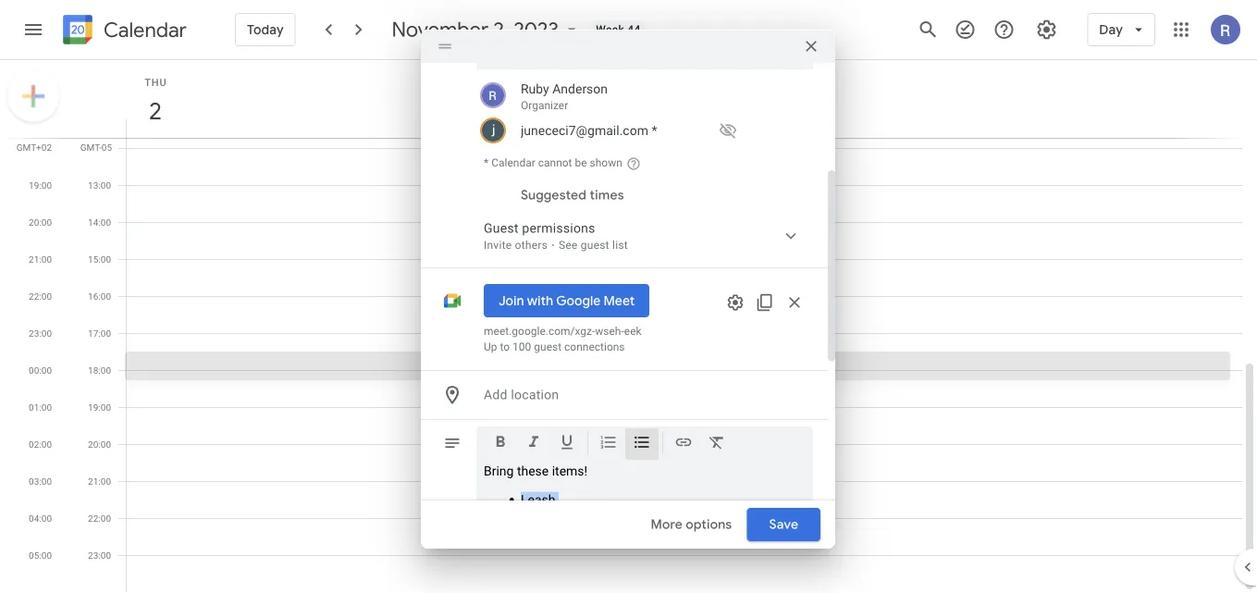 Task type: describe. For each thing, give the bounding box(es) containing it.
permissions
[[522, 221, 595, 236]]

invite
[[484, 239, 512, 252]]

bring
[[484, 464, 514, 479]]

suggested times button
[[513, 179, 632, 212]]

ruby anderson organizer
[[521, 81, 608, 112]]

guest permissions
[[484, 221, 595, 236]]

november
[[392, 17, 489, 43]]

02:00
[[29, 439, 52, 450]]

formatting options toolbar
[[476, 427, 813, 466]]

2 grid
[[0, 60, 1257, 593]]

suggested times
[[521, 187, 624, 204]]

meet.google.com/xgz-wseh-eek up to 100 guest connections
[[484, 325, 642, 353]]

Description text field
[[484, 464, 806, 553]]

* calendar cannot be shown
[[484, 156, 623, 169]]

0 horizontal spatial *
[[484, 156, 489, 169]]

week 44
[[596, 23, 641, 36]]

0 horizontal spatial 23:00
[[29, 328, 52, 339]]

0 vertical spatial guest
[[581, 239, 610, 252]]

see
[[559, 239, 578, 252]]

1 horizontal spatial 20:00
[[88, 439, 111, 450]]

times
[[590, 187, 624, 204]]

join
[[499, 292, 524, 309]]

cannot
[[538, 156, 572, 169]]

44
[[628, 23, 641, 36]]

list
[[613, 239, 628, 252]]

thursday, november 2 element
[[134, 90, 177, 132]]

bulleted list image
[[633, 433, 651, 455]]

underline image
[[558, 433, 576, 455]]

leash
[[521, 492, 556, 507]]

03:00
[[29, 476, 52, 487]]

italic image
[[525, 433, 543, 455]]

gmt-05
[[80, 142, 112, 153]]

1 horizontal spatial 18:00
[[88, 365, 111, 376]]

16:00
[[88, 291, 111, 302]]

1 vertical spatial 19:00
[[88, 402, 111, 413]]

00:00
[[29, 365, 52, 376]]

up
[[484, 340, 497, 353]]

to
[[500, 340, 510, 353]]

organizer
[[521, 99, 568, 112]]

with
[[527, 292, 553, 309]]

calendar element
[[59, 11, 187, 52]]

1 vertical spatial calendar
[[491, 156, 535, 169]]

0 vertical spatial 22:00
[[29, 291, 52, 302]]

junececi7@gmail.com
[[521, 123, 648, 138]]

100
[[513, 340, 531, 353]]

meet
[[604, 292, 635, 309]]

2023
[[514, 17, 559, 43]]

0 horizontal spatial 18:00
[[29, 142, 52, 154]]

2
[[148, 96, 161, 126]]

anderson
[[553, 81, 608, 96]]

see guest list
[[559, 239, 628, 252]]

1 horizontal spatial 22:00
[[88, 513, 111, 524]]

gmt-
[[80, 142, 102, 153]]

location
[[511, 387, 559, 402]]

12:00
[[88, 142, 111, 154]]

day button
[[1087, 7, 1156, 52]]

15:00
[[88, 254, 111, 265]]

gmt+02
[[16, 142, 52, 153]]

bold image
[[491, 433, 510, 455]]

17:00
[[88, 328, 111, 339]]



Task type: vqa. For each thing, say whether or not it's contained in the screenshot.
With
yes



Task type: locate. For each thing, give the bounding box(es) containing it.
23:00 up 00:00
[[29, 328, 52, 339]]

today button
[[235, 7, 296, 52]]

1 vertical spatial 20:00
[[88, 439, 111, 450]]

guests invited to this event. tree
[[476, 77, 813, 145]]

eek
[[624, 325, 642, 338]]

14:00
[[88, 217, 111, 228]]

1 horizontal spatial guest
[[581, 239, 610, 252]]

november 2, 2023 button
[[385, 17, 589, 43]]

connections
[[564, 340, 625, 353]]

13:00
[[88, 179, 111, 191]]

0 horizontal spatial 20:00
[[29, 217, 52, 228]]

meet.google.com/xgz-
[[484, 325, 595, 338]]

add
[[484, 387, 508, 402]]

1 horizontal spatial 21:00
[[88, 476, 111, 487]]

november 2, 2023
[[392, 17, 559, 43]]

1 horizontal spatial calendar
[[491, 156, 535, 169]]

ruby anderson, organizer tree item
[[476, 77, 813, 116]]

thu 2
[[145, 76, 167, 126]]

numbered list image
[[600, 433, 618, 455]]

add location
[[484, 387, 559, 402]]

1 vertical spatial 21:00
[[88, 476, 111, 487]]

19:00
[[29, 179, 52, 191], [88, 402, 111, 413]]

20:00 left 14:00
[[29, 217, 52, 228]]

show schedule of junececi7@gmail.com image
[[713, 116, 743, 145]]

calendar left cannot
[[491, 156, 535, 169]]

1 horizontal spatial 23:00
[[88, 550, 111, 561]]

remove formatting image
[[708, 433, 726, 455]]

1 horizontal spatial *
[[652, 123, 657, 138]]

wseh-
[[595, 325, 624, 338]]

0 vertical spatial *
[[652, 123, 657, 138]]

calendar up thu
[[104, 17, 187, 43]]

bring these items!
[[484, 464, 588, 479]]

add location button
[[476, 378, 813, 412]]

01:00
[[29, 402, 52, 413]]

calendar heading
[[100, 17, 187, 43]]

junececi7@gmail.com tree item
[[476, 116, 813, 145]]

0 horizontal spatial guest
[[534, 340, 562, 353]]

20:00
[[29, 217, 52, 228], [88, 439, 111, 450]]

day
[[1099, 21, 1123, 38]]

23:00
[[29, 328, 52, 339], [88, 550, 111, 561]]

04:00
[[29, 513, 52, 524]]

* up "guest"
[[484, 156, 489, 169]]

*
[[652, 123, 657, 138], [484, 156, 489, 169]]

2 column header
[[126, 60, 1243, 138]]

22:00
[[29, 291, 52, 302], [88, 513, 111, 524]]

22:00 right the '04:00'
[[88, 513, 111, 524]]

0 horizontal spatial 19:00
[[29, 179, 52, 191]]

* down ruby anderson, organizer tree item
[[652, 123, 657, 138]]

invite others
[[484, 239, 548, 252]]

21:00 left 15:00
[[29, 254, 52, 265]]

0 vertical spatial calendar
[[104, 17, 187, 43]]

others
[[515, 239, 548, 252]]

junececi7@gmail.com *
[[521, 123, 657, 138]]

calendar
[[104, 17, 187, 43], [491, 156, 535, 169]]

shown
[[590, 156, 623, 169]]

0 vertical spatial 18:00
[[29, 142, 52, 154]]

thu
[[145, 76, 167, 88]]

05:00
[[29, 550, 52, 561]]

0 vertical spatial 20:00
[[29, 217, 52, 228]]

23:00 right 05:00
[[88, 550, 111, 561]]

05
[[102, 142, 112, 153]]

google
[[556, 292, 601, 309]]

guest
[[581, 239, 610, 252], [534, 340, 562, 353]]

settings menu image
[[1036, 19, 1058, 41]]

0 horizontal spatial 21:00
[[29, 254, 52, 265]]

items!
[[552, 464, 588, 479]]

18:00 left gmt-
[[29, 142, 52, 154]]

guest
[[484, 221, 519, 236]]

18:00
[[29, 142, 52, 154], [88, 365, 111, 376]]

1 vertical spatial *
[[484, 156, 489, 169]]

21:00
[[29, 254, 52, 265], [88, 476, 111, 487]]

1 vertical spatial 18:00
[[88, 365, 111, 376]]

main drawer image
[[22, 19, 44, 41]]

week
[[596, 23, 625, 36]]

join with google meet
[[499, 292, 635, 309]]

2,
[[494, 17, 509, 43]]

suggested
[[521, 187, 587, 204]]

0 horizontal spatial calendar
[[104, 17, 187, 43]]

19:00 right 01:00
[[88, 402, 111, 413]]

ruby
[[521, 81, 549, 96]]

1 vertical spatial guest
[[534, 340, 562, 353]]

these
[[517, 464, 549, 479]]

0 horizontal spatial 22:00
[[29, 291, 52, 302]]

0 vertical spatial 19:00
[[29, 179, 52, 191]]

join with google meet link
[[484, 284, 650, 317]]

0 vertical spatial 21:00
[[29, 254, 52, 265]]

guest down meet.google.com/xgz-
[[534, 340, 562, 353]]

20:00 right 02:00
[[88, 439, 111, 450]]

* inside junececi7@gmail.com tree item
[[652, 123, 657, 138]]

21:00 right 03:00
[[88, 476, 111, 487]]

0 vertical spatial 23:00
[[29, 328, 52, 339]]

guest left list
[[581, 239, 610, 252]]

guest inside meet.google.com/xgz-wseh-eek up to 100 guest connections
[[534, 340, 562, 353]]

1 horizontal spatial 19:00
[[88, 402, 111, 413]]

22:00 left 16:00
[[29, 291, 52, 302]]

19:00 down gmt+02
[[29, 179, 52, 191]]

be
[[575, 156, 587, 169]]

today
[[247, 21, 284, 38]]

1 vertical spatial 22:00
[[88, 513, 111, 524]]

18:00 down 17:00
[[88, 365, 111, 376]]

1 vertical spatial 23:00
[[88, 550, 111, 561]]

insert link image
[[674, 433, 693, 455]]



